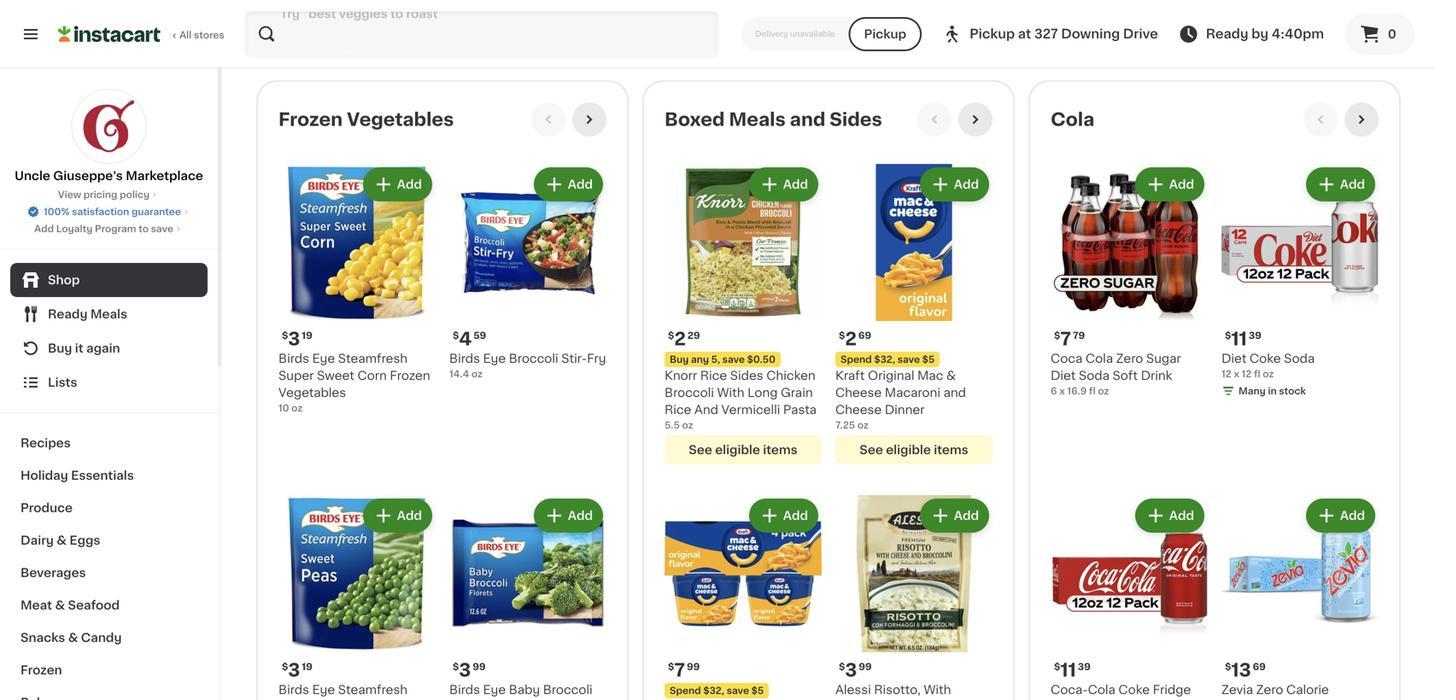 Task type: locate. For each thing, give the bounding box(es) containing it.
sponsored badge image
[[753, 8, 804, 18]]

loyalty
[[56, 224, 92, 234]]

$32, for 2
[[874, 355, 895, 364]]

coke left fridge
[[1118, 684, 1150, 696]]

$0.50
[[747, 355, 775, 364]]

0 vertical spatial vegetables
[[347, 111, 454, 129]]

ready for ready meals
[[48, 308, 88, 320]]

guarantee
[[131, 207, 181, 217]]

satisfaction
[[72, 207, 129, 217]]

steamfresh for birds eye steamfresh
[[338, 684, 408, 696]]

$32, for 7
[[703, 686, 724, 696]]

add
[[397, 179, 422, 191], [568, 179, 593, 191], [783, 179, 808, 191], [954, 179, 979, 191], [1169, 179, 1194, 191], [1340, 179, 1365, 191], [34, 224, 54, 234], [397, 510, 422, 522], [568, 510, 593, 522], [783, 510, 808, 522], [954, 510, 979, 522], [1169, 510, 1194, 522], [1340, 510, 1365, 522]]

1 vertical spatial soda
[[1079, 370, 1109, 382]]

add for spend $32, save $5
[[783, 510, 808, 522]]

policy
[[120, 190, 150, 199]]

oz right the '10'
[[291, 404, 303, 413]]

spend up kraft
[[841, 355, 872, 364]]

see eligible items down dinner
[[860, 444, 968, 456]]

0 vertical spatial with
[[717, 387, 744, 399]]

0 vertical spatial 69
[[858, 331, 871, 340]]

1 vertical spatial $32,
[[703, 686, 724, 696]]

broccoli left stir-
[[509, 353, 558, 365]]

sweet
[[317, 370, 354, 382]]

14.4
[[449, 370, 469, 379]]

$ 3 99 for 7
[[839, 662, 872, 680]]

steamfresh inside birds eye steamfresh
[[338, 684, 408, 696]]

marketplace
[[126, 170, 203, 182]]

2 see from the left
[[860, 444, 883, 456]]

see eligible items button down dinner
[[835, 436, 993, 465]]

1 vertical spatial frozen
[[390, 370, 430, 382]]

birds
[[278, 353, 309, 365], [449, 353, 480, 365], [278, 684, 309, 696], [449, 684, 480, 696]]

eye inside birds eye baby broccoli
[[483, 684, 506, 696]]

19
[[302, 331, 312, 340], [302, 663, 312, 672]]

39 for diet coke soda
[[1249, 331, 1261, 340]]

meals right boxed
[[729, 111, 786, 129]]

69 for 2
[[858, 331, 871, 340]]

0 vertical spatial meals
[[729, 111, 786, 129]]

ready down shop
[[48, 308, 88, 320]]

0 vertical spatial 19
[[302, 331, 312, 340]]

birds eye broccoli stir-fry 14.4 oz
[[449, 353, 606, 379]]

pickup inside pickup at 327 downing drive "popup button"
[[970, 28, 1015, 40]]

& right meat
[[55, 600, 65, 612]]

3 up birds eye steamfresh
[[288, 662, 300, 680]]

1 horizontal spatial see eligible items button
[[835, 436, 993, 465]]

soda up stock
[[1284, 353, 1315, 365]]

16 oz button
[[256, 0, 408, 24]]

1 items from the left
[[763, 444, 798, 456]]

broccoli down knorr
[[665, 387, 714, 399]]

1 horizontal spatial 99
[[687, 663, 700, 672]]

10
[[278, 404, 289, 413]]

1 horizontal spatial meals
[[729, 111, 786, 129]]

grain
[[781, 387, 813, 399]]

0 vertical spatial fl
[[1254, 370, 1260, 379]]

0 horizontal spatial frozen
[[21, 665, 62, 677]]

$ 3 19 up birds eye steamfresh
[[282, 662, 312, 680]]

0 horizontal spatial diet
[[1051, 370, 1076, 382]]

1 horizontal spatial frozen
[[278, 111, 343, 129]]

0 horizontal spatial 11
[[1060, 662, 1076, 680]]

1 2 from the left
[[674, 330, 686, 348]]

see down kraft original mac & cheese macaroni and cheese dinner 7.25 oz
[[860, 444, 883, 456]]

fl right 16.9
[[1089, 387, 1096, 396]]

1 see eligible items from the left
[[689, 444, 798, 456]]

0 horizontal spatial items
[[763, 444, 798, 456]]

coke inside diet coke soda 12 x 12 fl oz
[[1250, 353, 1281, 365]]

zero down $ 13 69
[[1256, 684, 1283, 696]]

broccoli
[[509, 353, 558, 365], [665, 387, 714, 399], [543, 684, 592, 696]]

1 see eligible items button from the left
[[665, 436, 822, 465]]

pickup for pickup at 327 downing drive
[[970, 28, 1015, 40]]

pickup at 327 downing drive button
[[942, 10, 1158, 58]]

with
[[717, 387, 744, 399], [924, 684, 951, 696]]

$ 11 39 up diet coke soda 12 x 12 fl oz
[[1225, 330, 1261, 348]]

$ 3 99 for 3
[[453, 662, 486, 680]]

zero inside the zevia zero calorie
[[1256, 684, 1283, 696]]

see for and
[[689, 444, 712, 456]]

fry
[[587, 353, 606, 365]]

3 99 from the left
[[859, 663, 872, 672]]

0 horizontal spatial eligible
[[715, 444, 760, 456]]

1 horizontal spatial 39
[[1249, 331, 1261, 340]]

$ 11 39 for diet coke soda
[[1225, 330, 1261, 348]]

by
[[1252, 28, 1268, 40]]

69 up kraft
[[858, 331, 871, 340]]

items down macaroni
[[934, 444, 968, 456]]

view pricing policy link
[[58, 188, 160, 202]]

x
[[1234, 370, 1239, 379], [1059, 387, 1065, 396]]

birds for birds eye steamfresh
[[278, 684, 309, 696]]

0 horizontal spatial sides
[[730, 370, 763, 382]]

1 vertical spatial meals
[[90, 308, 127, 320]]

2 vertical spatial frozen
[[21, 665, 62, 677]]

meals inside dropdown button
[[90, 308, 127, 320]]

produce
[[21, 502, 73, 514]]

0 vertical spatial 6
[[918, 12, 924, 22]]

cheese up 7.25 on the right of the page
[[835, 404, 882, 416]]

0 vertical spatial ready
[[1206, 28, 1248, 40]]

steamfresh inside birds eye steamfresh super sweet corn frozen vegetables 10 oz
[[338, 353, 408, 365]]

spend for 7
[[670, 686, 701, 696]]

19 for birds eye steamfresh
[[302, 663, 312, 672]]

sides
[[830, 111, 882, 129], [730, 370, 763, 382]]

recipes link
[[10, 427, 208, 460]]

see eligible items button down vermicelli
[[665, 436, 822, 465]]

see eligible items button for oz
[[835, 436, 993, 465]]

$ inside $ 4 59
[[453, 331, 459, 340]]

3
[[288, 330, 300, 348], [288, 662, 300, 680], [459, 662, 471, 680], [845, 662, 857, 680]]

2 99 from the left
[[687, 663, 700, 672]]

1 horizontal spatial spend
[[841, 355, 872, 364]]

1 horizontal spatial sides
[[830, 111, 882, 129]]

6 inside coca cola zero sugar diet soda soft drink 6 x 16.9 fl oz
[[1051, 387, 1057, 396]]

6
[[918, 12, 924, 22], [1051, 387, 1057, 396]]

ready by 4:40pm
[[1206, 28, 1324, 40]]

stock
[[1279, 387, 1306, 396]]

1 99 from the left
[[473, 663, 486, 672]]

16
[[256, 12, 267, 22]]

add for alessi risotto, with
[[954, 510, 979, 522]]

2 $ 3 99 from the left
[[839, 662, 872, 680]]

3 up alessi
[[845, 662, 857, 680]]

rice down 5,
[[700, 370, 727, 382]]

oz inside knorr rice sides chicken broccoli with long grain rice and vermicelli pasta 5.5 oz
[[682, 421, 693, 430]]

cheese
[[835, 387, 882, 399], [835, 404, 882, 416]]

0 horizontal spatial $5
[[751, 686, 764, 696]]

1 vertical spatial vegetables
[[278, 387, 346, 399]]

1 horizontal spatial rice
[[700, 370, 727, 382]]

39
[[1249, 331, 1261, 340], [1078, 663, 1091, 672]]

oz up many in stock
[[1263, 370, 1274, 379]]

all
[[179, 30, 192, 40]]

birds eye baby broccoli
[[449, 684, 605, 700]]

spend down $ 7 99
[[670, 686, 701, 696]]

broccoli inside birds eye baby broccoli
[[543, 684, 592, 696]]

add button for coca cola zero sugar diet soda soft drink
[[1137, 169, 1203, 200]]

11 up diet coke soda 12 x 12 fl oz
[[1231, 330, 1247, 348]]

1 vertical spatial ready
[[48, 308, 88, 320]]

1 vertical spatial fl
[[1089, 387, 1096, 396]]

3 up birds eye baby broccoli
[[459, 662, 471, 680]]

1 horizontal spatial eligible
[[886, 444, 931, 456]]

add button for zevia zero calorie
[[1308, 501, 1374, 531]]

0 button
[[1344, 14, 1415, 55]]

product group containing 4
[[449, 164, 606, 381]]

& inside dairy & eggs link
[[57, 535, 67, 547]]

2 up kraft
[[845, 330, 857, 348]]

snacks & candy
[[21, 632, 122, 644]]

dairy & eggs link
[[10, 524, 208, 557]]

risotto,
[[874, 684, 921, 696]]

1 vertical spatial steamfresh
[[338, 684, 408, 696]]

1 eligible from the left
[[715, 444, 760, 456]]

eye inside birds eye steamfresh
[[312, 684, 335, 696]]

0 vertical spatial diet
[[1221, 353, 1247, 365]]

100% satisfaction guarantee
[[44, 207, 181, 217]]

0 horizontal spatial 99
[[473, 663, 486, 672]]

diet up many
[[1221, 353, 1247, 365]]

see eligible items for oz
[[860, 444, 968, 456]]

1 horizontal spatial 12
[[1242, 370, 1252, 379]]

0 vertical spatial soda
[[1284, 353, 1315, 365]]

3 for birds eye steamfresh super sweet corn frozen vegetables
[[288, 330, 300, 348]]

soda up 16.9
[[1079, 370, 1109, 382]]

1 vertical spatial with
[[924, 684, 951, 696]]

giuseppe's
[[53, 170, 123, 182]]

39 up coca-
[[1078, 663, 1091, 672]]

add button for alessi risotto, with
[[921, 501, 987, 531]]

0 horizontal spatial and
[[790, 111, 825, 129]]

2 vertical spatial broccoli
[[543, 684, 592, 696]]

& for candy
[[68, 632, 78, 644]]

& left candy
[[68, 632, 78, 644]]

ready inside dropdown button
[[48, 308, 88, 320]]

1 horizontal spatial 69
[[1253, 663, 1266, 672]]

buy for buy any 5, save $0.50
[[670, 355, 689, 364]]

oz right 16
[[269, 12, 280, 22]]

1 horizontal spatial zero
[[1256, 684, 1283, 696]]

2 items from the left
[[934, 444, 968, 456]]

1 steamfresh from the top
[[338, 353, 408, 365]]

meat & seafood link
[[10, 589, 208, 622]]

1 horizontal spatial 6
[[1051, 387, 1057, 396]]

& right mac
[[946, 370, 956, 382]]

fl
[[1254, 370, 1260, 379], [1089, 387, 1096, 396]]

0 horizontal spatial with
[[717, 387, 744, 399]]

0 horizontal spatial see eligible items
[[689, 444, 798, 456]]

oz right 14.4
[[471, 370, 483, 379]]

$ 11 39 up coca-
[[1054, 662, 1091, 680]]

cola inside coca-cola coke fridge
[[1088, 684, 1115, 696]]

1 vertical spatial 11
[[1060, 662, 1076, 680]]

add loyalty program to save link
[[34, 222, 184, 236]]

1 horizontal spatial coke
[[1250, 353, 1281, 365]]

birds inside birds eye broccoli stir-fry 14.4 oz
[[449, 353, 480, 365]]

6 inside '6 oz' button
[[918, 12, 924, 22]]

0 vertical spatial $5
[[922, 355, 935, 364]]

0 vertical spatial spend $32, save $5
[[841, 355, 935, 364]]

and
[[790, 111, 825, 129], [944, 387, 966, 399]]

1 vertical spatial spend
[[670, 686, 701, 696]]

meals for boxed
[[729, 111, 786, 129]]

None search field
[[244, 10, 719, 58]]

1 vertical spatial 69
[[1253, 663, 1266, 672]]

fl inside diet coke soda 12 x 12 fl oz
[[1254, 370, 1260, 379]]

spend $32, save $5 up original
[[841, 355, 935, 364]]

eye for birds eye steamfresh
[[312, 684, 335, 696]]

0 horizontal spatial x
[[1059, 387, 1065, 396]]

pickup inside pickup button
[[864, 28, 906, 40]]

16 oz
[[256, 12, 280, 22]]

dinner
[[885, 404, 925, 416]]

with up vermicelli
[[717, 387, 744, 399]]

spend
[[841, 355, 872, 364], [670, 686, 701, 696]]

1 horizontal spatial see
[[860, 444, 883, 456]]

oz inside kraft original mac & cheese macaroni and cheese dinner 7.25 oz
[[857, 421, 869, 430]]

soft
[[1113, 370, 1138, 382]]

cola
[[1051, 111, 1094, 129], [1086, 353, 1113, 365], [1088, 684, 1115, 696]]

1 horizontal spatial diet
[[1221, 353, 1247, 365]]

3 up 'super'
[[288, 330, 300, 348]]

1 horizontal spatial soda
[[1284, 353, 1315, 365]]

1 vertical spatial and
[[944, 387, 966, 399]]

39 for coca-cola coke fridge
[[1078, 663, 1091, 672]]

instacart logo image
[[58, 24, 161, 44]]

&
[[946, 370, 956, 382], [57, 535, 67, 547], [55, 600, 65, 612], [68, 632, 78, 644]]

100%
[[44, 207, 70, 217]]

2 see eligible items from the left
[[860, 444, 968, 456]]

2 eligible from the left
[[886, 444, 931, 456]]

birds inside birds eye baby broccoli
[[449, 684, 480, 696]]

rice
[[700, 370, 727, 382], [665, 404, 691, 416]]

1 vertical spatial broccoli
[[665, 387, 714, 399]]

eye
[[312, 353, 335, 365], [483, 353, 506, 365], [312, 684, 335, 696], [483, 684, 506, 696]]

items down pasta
[[763, 444, 798, 456]]

add button for coca-cola coke fridge
[[1137, 501, 1203, 531]]

diet down the coca
[[1051, 370, 1076, 382]]

product group
[[256, 0, 408, 56], [278, 164, 436, 415], [449, 164, 606, 381], [665, 164, 822, 465], [835, 164, 993, 465], [1051, 164, 1208, 398], [1221, 164, 1379, 402], [278, 496, 436, 700], [449, 496, 606, 700], [665, 496, 822, 700], [835, 496, 993, 700], [1051, 496, 1208, 700], [1221, 496, 1379, 700]]

2 $ 3 19 from the top
[[282, 662, 312, 680]]

$ 3 19 for birds eye steamfresh super sweet corn frozen vegetables
[[282, 330, 312, 348]]

69 right '13'
[[1253, 663, 1266, 672]]

many in stock
[[1239, 387, 1306, 396]]

frozen for frozen vegetables
[[278, 111, 343, 129]]

with right risotto,
[[924, 684, 951, 696]]

frozen
[[278, 111, 343, 129], [390, 370, 430, 382], [21, 665, 62, 677]]

eye inside birds eye broccoli stir-fry 14.4 oz
[[483, 353, 506, 365]]

$ 3 99 up alessi
[[839, 662, 872, 680]]

1 see from the left
[[689, 444, 712, 456]]

0 vertical spatial 7
[[1060, 330, 1071, 348]]

0 horizontal spatial 12
[[1221, 370, 1231, 379]]

frozen for frozen
[[21, 665, 62, 677]]

& inside 'snacks & candy' link
[[68, 632, 78, 644]]

0 vertical spatial cheese
[[835, 387, 882, 399]]

6 oz button
[[918, 0, 1070, 24]]

2 left 29
[[674, 330, 686, 348]]

diet inside coca cola zero sugar diet soda soft drink 6 x 16.9 fl oz
[[1051, 370, 1076, 382]]

1 horizontal spatial $ 3 99
[[839, 662, 872, 680]]

rice up 5.5
[[665, 404, 691, 416]]

0 vertical spatial broccoli
[[509, 353, 558, 365]]

alessi
[[835, 684, 871, 696]]

add for coca cola zero sugar diet soda soft drink
[[1169, 179, 1194, 191]]

1 $ 3 19 from the top
[[282, 330, 312, 348]]

oz inside coca cola zero sugar diet soda soft drink 6 x 16.9 fl oz
[[1098, 387, 1109, 396]]

$ 3 99 up birds eye baby broccoli
[[453, 662, 486, 680]]

2 vertical spatial cola
[[1088, 684, 1115, 696]]

oz inside birds eye broccoli stir-fry 14.4 oz
[[471, 370, 483, 379]]

5,
[[711, 355, 720, 364]]

add button for spend $32, save $5
[[751, 501, 817, 531]]

buy up knorr
[[670, 355, 689, 364]]

birds inside birds eye steamfresh super sweet corn frozen vegetables 10 oz
[[278, 353, 309, 365]]

7 for spend $32, save $5
[[674, 662, 685, 680]]

coke up many in stock
[[1250, 353, 1281, 365]]

2 2 from the left
[[845, 330, 857, 348]]

0 horizontal spatial $32,
[[703, 686, 724, 696]]

0 horizontal spatial 6
[[918, 12, 924, 22]]

oz inside diet coke soda 12 x 12 fl oz
[[1263, 370, 1274, 379]]

0 vertical spatial steamfresh
[[338, 353, 408, 365]]

2 steamfresh from the top
[[338, 684, 408, 696]]

birds inside birds eye steamfresh
[[278, 684, 309, 696]]

1 horizontal spatial 11
[[1231, 330, 1247, 348]]

to
[[139, 224, 149, 234]]

soda inside coca cola zero sugar diet soda soft drink 6 x 16.9 fl oz
[[1079, 370, 1109, 382]]

39 up diet coke soda 12 x 12 fl oz
[[1249, 331, 1261, 340]]

1 vertical spatial coke
[[1118, 684, 1150, 696]]

$ 3 19
[[282, 330, 312, 348], [282, 662, 312, 680]]

2 see eligible items button from the left
[[835, 436, 993, 465]]

0 vertical spatial 39
[[1249, 331, 1261, 340]]

with inside alessi risotto, with
[[924, 684, 951, 696]]

69 inside $ 2 69
[[858, 331, 871, 340]]

2 horizontal spatial 99
[[859, 663, 872, 672]]

calorie
[[1286, 684, 1329, 696]]

0 horizontal spatial ready
[[48, 308, 88, 320]]

1 12 from the left
[[1221, 370, 1231, 379]]

0 horizontal spatial buy
[[48, 343, 72, 354]]

1 $ 3 99 from the left
[[453, 662, 486, 680]]

x left 16.9
[[1059, 387, 1065, 396]]

diet inside diet coke soda 12 x 12 fl oz
[[1221, 353, 1247, 365]]

product group containing 16 oz
[[256, 0, 408, 56]]

view
[[58, 190, 81, 199]]

0 horizontal spatial coke
[[1118, 684, 1150, 696]]

zero up soft
[[1116, 353, 1143, 365]]

0 vertical spatial $ 3 19
[[282, 330, 312, 348]]

eligible down vermicelli
[[715, 444, 760, 456]]

1 19 from the top
[[302, 331, 312, 340]]

69
[[858, 331, 871, 340], [1253, 663, 1266, 672]]

see down and
[[689, 444, 712, 456]]

add button for birds eye broccoli stir-fry
[[535, 169, 601, 200]]

1 vertical spatial zero
[[1256, 684, 1283, 696]]

1 vertical spatial 7
[[674, 662, 685, 680]]

1 vertical spatial $ 3 19
[[282, 662, 312, 680]]

2 cheese from the top
[[835, 404, 882, 416]]

spend $32, save $5 down $ 7 99
[[670, 686, 764, 696]]

19 up birds eye steamfresh
[[302, 663, 312, 672]]

ready left by
[[1206, 28, 1248, 40]]

oz right 16.9
[[1098, 387, 1109, 396]]

steamfresh
[[338, 353, 408, 365], [338, 684, 408, 696]]

frozen inside birds eye steamfresh super sweet corn frozen vegetables 10 oz
[[390, 370, 430, 382]]

1 vertical spatial 39
[[1078, 663, 1091, 672]]

buy left it
[[48, 343, 72, 354]]

meals for ready
[[90, 308, 127, 320]]

product group containing 13
[[1221, 496, 1379, 700]]

0 horizontal spatial $ 11 39
[[1054, 662, 1091, 680]]

pickup button
[[849, 17, 922, 51]]

eye inside birds eye steamfresh super sweet corn frozen vegetables 10 oz
[[312, 353, 335, 365]]

& inside kraft original mac & cheese macaroni and cheese dinner 7.25 oz
[[946, 370, 956, 382]]

view pricing policy
[[58, 190, 150, 199]]

1 horizontal spatial see eligible items
[[860, 444, 968, 456]]

1 vertical spatial cola
[[1086, 353, 1113, 365]]

cola inside coca cola zero sugar diet soda soft drink 6 x 16.9 fl oz
[[1086, 353, 1113, 365]]

items for kraft original mac & cheese macaroni and cheese dinner
[[934, 444, 968, 456]]

1 horizontal spatial $5
[[922, 355, 935, 364]]

oz right 5.5
[[682, 421, 693, 430]]

2 19 from the top
[[302, 663, 312, 672]]

1 vertical spatial x
[[1059, 387, 1065, 396]]

broccoli right baby
[[543, 684, 592, 696]]

1 vertical spatial diet
[[1051, 370, 1076, 382]]

holiday essentials
[[21, 470, 134, 482]]

1 vertical spatial 19
[[302, 663, 312, 672]]

x up many
[[1234, 370, 1239, 379]]

1 horizontal spatial x
[[1234, 370, 1239, 379]]

soda inside diet coke soda 12 x 12 fl oz
[[1284, 353, 1315, 365]]

0 vertical spatial 11
[[1231, 330, 1247, 348]]

0 horizontal spatial spend $32, save $5
[[670, 686, 764, 696]]

meals up buy it again link
[[90, 308, 127, 320]]

& left eggs
[[57, 535, 67, 547]]

oz right 7.25 on the right of the page
[[857, 421, 869, 430]]

$ 3 19 up 'super'
[[282, 330, 312, 348]]

0 horizontal spatial 2
[[674, 330, 686, 348]]

1 horizontal spatial $32,
[[874, 355, 895, 364]]

11 up coca-
[[1060, 662, 1076, 680]]

$ 2 29
[[668, 330, 700, 348]]

0 horizontal spatial zero
[[1116, 353, 1143, 365]]

1 horizontal spatial with
[[924, 684, 951, 696]]

cheese down kraft
[[835, 387, 882, 399]]

items for knorr rice sides chicken broccoli with long grain rice and vermicelli pasta
[[763, 444, 798, 456]]

1 horizontal spatial 7
[[1060, 330, 1071, 348]]

0 vertical spatial and
[[790, 111, 825, 129]]

13
[[1231, 662, 1251, 680]]

2 12 from the left
[[1242, 370, 1252, 379]]

69 inside $ 13 69
[[1253, 663, 1266, 672]]

11
[[1231, 330, 1247, 348], [1060, 662, 1076, 680]]

19 up 'super'
[[302, 331, 312, 340]]

see eligible items down vermicelli
[[689, 444, 798, 456]]

$ 11 39
[[1225, 330, 1261, 348], [1054, 662, 1091, 680]]

$
[[282, 331, 288, 340], [453, 331, 459, 340], [668, 331, 674, 340], [839, 331, 845, 340], [1054, 331, 1060, 340], [1225, 331, 1231, 340], [282, 663, 288, 672], [453, 663, 459, 672], [668, 663, 674, 672], [839, 663, 845, 672], [1054, 663, 1060, 672], [1225, 663, 1231, 672]]

meals
[[729, 111, 786, 129], [90, 308, 127, 320]]

eligible down dinner
[[886, 444, 931, 456]]

& inside meat & seafood link
[[55, 600, 65, 612]]

spend $32, save $5 for 2
[[841, 355, 935, 364]]

1 horizontal spatial 2
[[845, 330, 857, 348]]

see eligible items button for vermicelli
[[665, 436, 822, 465]]

1 horizontal spatial buy
[[670, 355, 689, 364]]

0 vertical spatial coke
[[1250, 353, 1281, 365]]

fl up many
[[1254, 370, 1260, 379]]

1 horizontal spatial vegetables
[[347, 111, 454, 129]]



Task type: vqa. For each thing, say whether or not it's contained in the screenshot.
Store inside 100 Farm View Store 7.0mi away
no



Task type: describe. For each thing, give the bounding box(es) containing it.
16.9
[[1067, 387, 1087, 396]]

add for birds eye baby broccoli
[[568, 510, 593, 522]]

any
[[691, 355, 709, 364]]

snacks & candy link
[[10, 622, 208, 654]]

coca-cola coke fridge
[[1051, 684, 1191, 700]]

corn
[[357, 370, 387, 382]]

ready by 4:40pm link
[[1179, 24, 1324, 44]]

zero inside coca cola zero sugar diet soda soft drink 6 x 16.9 fl oz
[[1116, 353, 1143, 365]]

cola link
[[1051, 109, 1094, 130]]

ready meals
[[48, 308, 127, 320]]

fridge
[[1153, 684, 1191, 696]]

$ inside $ 7 99
[[668, 663, 674, 672]]

$ 2 69
[[839, 330, 871, 348]]

19 for birds eye steamfresh super sweet corn frozen vegetables
[[302, 331, 312, 340]]

broccoli inside knorr rice sides chicken broccoli with long grain rice and vermicelli pasta 5.5 oz
[[665, 387, 714, 399]]

eye for birds eye baby broccoli
[[483, 684, 506, 696]]

$ inside $ 2 29
[[668, 331, 674, 340]]

99 for 3
[[473, 663, 486, 672]]

spend $32, save $5 for 7
[[670, 686, 764, 696]]

ready meals button
[[10, 297, 208, 331]]

see for 7.25
[[860, 444, 883, 456]]

boxed
[[665, 111, 725, 129]]

all stores link
[[58, 10, 226, 58]]

meat & seafood
[[21, 600, 120, 612]]

uncle
[[15, 170, 50, 182]]

pickup for pickup
[[864, 28, 906, 40]]

diet coke soda 12 x 12 fl oz
[[1221, 353, 1315, 379]]

kraft original mac & cheese macaroni and cheese dinner 7.25 oz
[[835, 370, 966, 430]]

$ 7 99
[[668, 662, 700, 680]]

0 vertical spatial sides
[[830, 111, 882, 129]]

$ 3 19 for birds eye steamfresh
[[282, 662, 312, 680]]

lists
[[48, 377, 77, 389]]

knorr
[[665, 370, 697, 382]]

recipes
[[21, 437, 71, 449]]

lists link
[[10, 366, 208, 400]]

$5 for 7
[[751, 686, 764, 696]]

ready for ready by 4:40pm
[[1206, 28, 1248, 40]]

cola for coca
[[1086, 353, 1113, 365]]

eligible for vermicelli
[[715, 444, 760, 456]]

0 vertical spatial cola
[[1051, 111, 1094, 129]]

79
[[1073, 331, 1085, 340]]

add button for diet coke soda
[[1308, 169, 1374, 200]]

birds for birds eye steamfresh super sweet corn frozen vegetables 10 oz
[[278, 353, 309, 365]]

knorr rice sides chicken broccoli with long grain rice and vermicelli pasta 5.5 oz
[[665, 370, 817, 430]]

again
[[86, 343, 120, 354]]

frozen link
[[10, 654, 208, 687]]

buy it again link
[[10, 331, 208, 366]]

essentials
[[71, 470, 134, 482]]

birds eye steamfresh
[[278, 684, 408, 700]]

spend for 2
[[841, 355, 872, 364]]

11 for diet coke soda
[[1231, 330, 1247, 348]]

sugar
[[1146, 353, 1181, 365]]

many
[[1239, 387, 1266, 396]]

5.5
[[665, 421, 680, 430]]

$ 7 79
[[1054, 330, 1085, 348]]

macaroni
[[885, 387, 940, 399]]

69 for 13
[[1253, 663, 1266, 672]]

with inside knorr rice sides chicken broccoli with long grain rice and vermicelli pasta 5.5 oz
[[717, 387, 744, 399]]

holiday essentials link
[[10, 460, 208, 492]]

original
[[868, 370, 914, 382]]

birds eye steamfresh super sweet corn frozen vegetables 10 oz
[[278, 353, 430, 413]]

and
[[694, 404, 718, 416]]

coca cola zero sugar diet soda soft drink 6 x 16.9 fl oz
[[1051, 353, 1181, 396]]

drive
[[1123, 28, 1158, 40]]

0
[[1388, 28, 1396, 40]]

drink
[[1141, 370, 1172, 382]]

oz right pickup button
[[927, 12, 938, 22]]

99 inside $ 7 99
[[687, 663, 700, 672]]

holiday
[[21, 470, 68, 482]]

add for diet coke soda
[[1340, 179, 1365, 191]]

and inside kraft original mac & cheese macaroni and cheese dinner 7.25 oz
[[944, 387, 966, 399]]

candy
[[81, 632, 122, 644]]

& for eggs
[[57, 535, 67, 547]]

uncle giuseppe's marketplace
[[15, 170, 203, 182]]

produce link
[[10, 492, 208, 524]]

cola for coca-
[[1088, 684, 1115, 696]]

eye for birds eye broccoli stir-fry 14.4 oz
[[483, 353, 506, 365]]

fl inside coca cola zero sugar diet soda soft drink 6 x 16.9 fl oz
[[1089, 387, 1096, 396]]

oz inside birds eye steamfresh super sweet corn frozen vegetables 10 oz
[[291, 404, 303, 413]]

99 for 7
[[859, 663, 872, 672]]

shop
[[48, 274, 80, 286]]

$ inside $ 2 69
[[839, 331, 845, 340]]

sides inside knorr rice sides chicken broccoli with long grain rice and vermicelli pasta 5.5 oz
[[730, 370, 763, 382]]

baby
[[509, 684, 540, 696]]

add for coca-cola coke fridge
[[1169, 510, 1194, 522]]

zevia zero calorie
[[1221, 684, 1367, 700]]

vermicelli
[[721, 404, 780, 416]]

ready meals link
[[10, 297, 208, 331]]

snacks
[[21, 632, 65, 644]]

uncle giuseppe's marketplace link
[[15, 89, 203, 185]]

Search field
[[246, 12, 717, 56]]

327
[[1034, 28, 1058, 40]]

birds for birds eye baby broccoli
[[449, 684, 480, 696]]

add for birds eye steamfresh super sweet corn frozen vegetables
[[397, 179, 422, 191]]

buy any 5, save $0.50
[[670, 355, 775, 364]]

birds for birds eye broccoli stir-fry 14.4 oz
[[449, 353, 480, 365]]

add loyalty program to save
[[34, 224, 173, 234]]

add for zevia zero calorie
[[1340, 510, 1365, 522]]

vegetables inside birds eye steamfresh super sweet corn frozen vegetables 10 oz
[[278, 387, 346, 399]]

eligible for oz
[[886, 444, 931, 456]]

see eligible items for vermicelli
[[689, 444, 798, 456]]

super
[[278, 370, 314, 382]]

buy for buy it again
[[48, 343, 72, 354]]

service type group
[[741, 17, 922, 51]]

add button for birds eye baby broccoli
[[535, 501, 601, 531]]

add for birds eye steamfresh
[[397, 510, 422, 522]]

11 for coca-cola coke fridge
[[1060, 662, 1076, 680]]

3 for birds eye baby broccoli
[[459, 662, 471, 680]]

coke inside coca-cola coke fridge
[[1118, 684, 1150, 696]]

coca-
[[1051, 684, 1088, 696]]

7 for coca cola zero sugar diet soda soft drink
[[1060, 330, 1071, 348]]

uncle giuseppe's marketplace logo image
[[71, 89, 146, 164]]

$ inside $ 7 79
[[1054, 331, 1060, 340]]

& for seafood
[[55, 600, 65, 612]]

mac
[[917, 370, 943, 382]]

3 for alessi risotto, with
[[845, 662, 857, 680]]

2 for kraft
[[845, 330, 857, 348]]

at
[[1018, 28, 1031, 40]]

7.25
[[835, 421, 855, 430]]

frozen vegetables
[[278, 111, 454, 129]]

add button for birds eye steamfresh
[[365, 501, 431, 531]]

x inside coca cola zero sugar diet soda soft drink 6 x 16.9 fl oz
[[1059, 387, 1065, 396]]

zevia
[[1221, 684, 1253, 696]]

1 cheese from the top
[[835, 387, 882, 399]]

all stores
[[179, 30, 224, 40]]

eye for birds eye steamfresh super sweet corn frozen vegetables 10 oz
[[312, 353, 335, 365]]

broccoli inside birds eye broccoli stir-fry 14.4 oz
[[509, 353, 558, 365]]

pasta
[[783, 404, 817, 416]]

boxed meals and sides
[[665, 111, 882, 129]]

59
[[473, 331, 486, 340]]

steamfresh for birds eye steamfresh super sweet corn frozen vegetables 10 oz
[[338, 353, 408, 365]]

x inside diet coke soda 12 x 12 fl oz
[[1234, 370, 1239, 379]]

$ inside $ 13 69
[[1225, 663, 1231, 672]]

0 horizontal spatial rice
[[665, 404, 691, 416]]

chicken
[[766, 370, 815, 382]]

$ 11 39 for coca-cola coke fridge
[[1054, 662, 1091, 680]]

$5 for 2
[[922, 355, 935, 364]]

add button for birds eye steamfresh super sweet corn frozen vegetables
[[365, 169, 431, 200]]

long
[[748, 387, 778, 399]]

add for birds eye broccoli stir-fry
[[568, 179, 593, 191]]

frozen vegetables link
[[278, 109, 454, 130]]

2 for knorr
[[674, 330, 686, 348]]

it
[[75, 343, 83, 354]]

3 for birds eye steamfresh
[[288, 662, 300, 680]]

stores
[[194, 30, 224, 40]]



